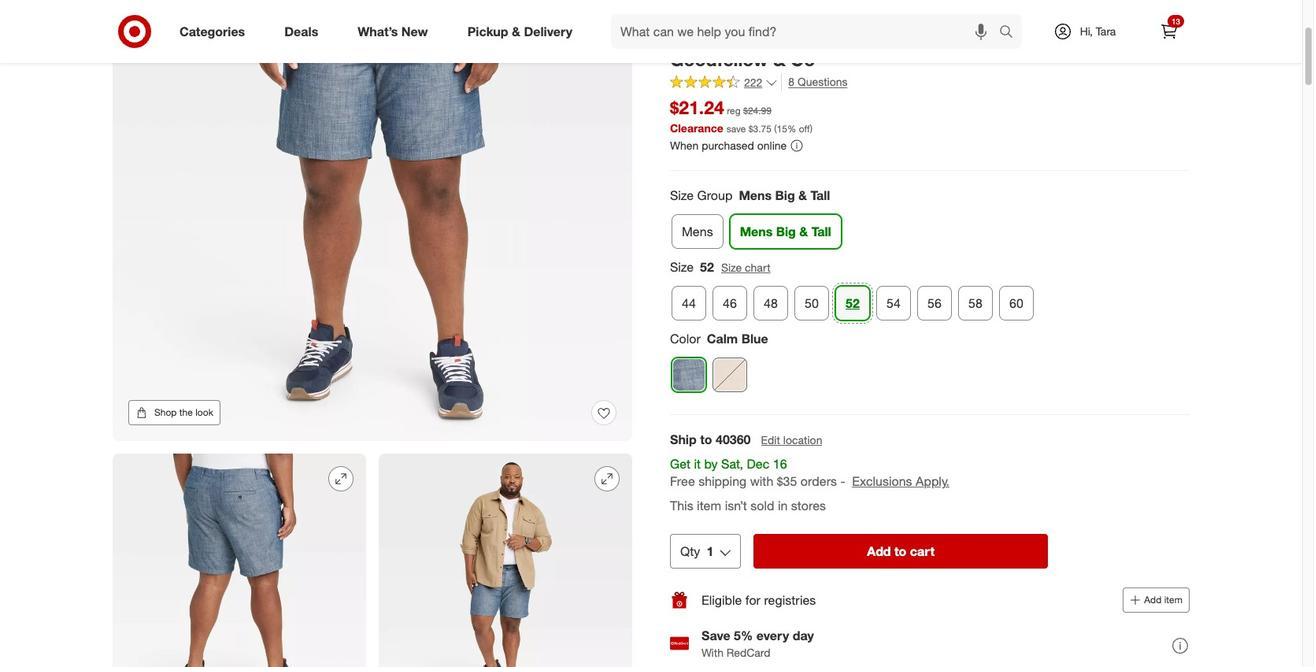 Task type: describe. For each thing, give the bounding box(es) containing it.
add for add item
[[1145, 594, 1162, 606]]

get
[[670, 456, 691, 471]]

orders
[[801, 474, 837, 489]]

fit
[[895, 25, 917, 47]]

mens for mens link
[[682, 223, 713, 239]]

the
[[179, 406, 193, 418]]

redcard
[[727, 646, 771, 659]]

222
[[744, 75, 763, 89]]

free
[[670, 474, 695, 489]]

60
[[1010, 295, 1024, 311]]

$21.24 reg $24.99 clearance save $ 3.75 ( 15 % off )
[[670, 96, 813, 135]]

add to cart
[[867, 543, 935, 559]]

new
[[402, 23, 428, 39]]

deals link
[[271, 14, 338, 49]]

co™
[[791, 48, 826, 70]]

isn't
[[725, 498, 747, 514]]

shop for shop the look
[[154, 406, 177, 418]]

front
[[959, 25, 1004, 47]]

56 link
[[918, 286, 952, 320]]

& right pickup
[[512, 23, 521, 39]]

& left co
[[773, 7, 780, 20]]

& left co™
[[774, 48, 786, 70]]

pickup & delivery
[[468, 23, 573, 39]]

52 link
[[836, 286, 870, 320]]

50 link
[[795, 286, 829, 320]]

0 vertical spatial big
[[776, 187, 795, 203]]

search button
[[993, 14, 1030, 52]]

shop the look
[[154, 406, 213, 418]]

46 link
[[713, 286, 748, 320]]

mens for mens big & tall
[[740, 223, 773, 239]]

58
[[969, 295, 983, 311]]

54 link
[[877, 286, 911, 320]]

group containing size
[[669, 258, 1190, 327]]

group
[[698, 187, 733, 203]]

online
[[758, 139, 787, 152]]

men's every wear 9" slim fit flat front chino shorts - goodfellow & co™, 1 of 5 image
[[113, 0, 633, 441]]

blue
[[742, 330, 769, 346]]

save
[[727, 123, 746, 135]]

$
[[749, 123, 754, 135]]

add item
[[1145, 594, 1183, 606]]

item for this
[[697, 498, 722, 514]]

$24.99
[[744, 105, 772, 117]]

shop the look link
[[128, 400, 220, 425]]

day
[[793, 627, 814, 643]]

calm blue image
[[673, 358, 706, 391]]

13
[[1172, 17, 1181, 26]]

shorts
[[1065, 25, 1122, 47]]

chart
[[745, 260, 771, 274]]

men's every wear 9" slim fit flat front chino shorts - goodfellow & co™, 2 of 5 image
[[113, 454, 366, 667]]

to for 40360
[[700, 431, 713, 447]]

chino
[[1009, 25, 1060, 47]]

48
[[764, 295, 778, 311]]

cart
[[910, 543, 935, 559]]

what's new link
[[344, 14, 448, 49]]

save 5% every day with redcard
[[702, 627, 814, 659]]

add to cart button
[[754, 534, 1048, 569]]

shop all goodfellow & co men's every wear 9" slim fit flat front chino shorts - goodfellow & co™
[[670, 7, 1135, 70]]

$35
[[777, 474, 798, 489]]

mens big & tall
[[740, 223, 832, 239]]

- inside shop all goodfellow & co men's every wear 9" slim fit flat front chino shorts - goodfellow & co™
[[1127, 25, 1135, 47]]

men's every wear 9" slim fit flat front chino shorts - goodfellow & co™, 3 of 5 image
[[379, 454, 633, 667]]

when purchased online
[[670, 139, 787, 152]]

pickup
[[468, 23, 509, 39]]

registries
[[764, 592, 816, 608]]

add for add to cart
[[867, 543, 891, 559]]

13 link
[[1152, 14, 1187, 49]]

eligible for registries
[[702, 592, 816, 608]]

edit location button
[[761, 431, 824, 449]]

exclusions apply. link
[[852, 474, 950, 489]]

purchased
[[702, 139, 755, 152]]

when
[[670, 139, 699, 152]]

sold
[[751, 498, 775, 514]]

50
[[805, 295, 819, 311]]

15
[[777, 123, 788, 135]]

0 vertical spatial tall
[[811, 187, 831, 203]]

222 link
[[670, 73, 779, 93]]

for
[[746, 592, 761, 608]]

off
[[799, 123, 810, 135]]

(
[[775, 123, 777, 135]]

co
[[783, 7, 797, 20]]

0 vertical spatial goodfellow
[[713, 7, 770, 20]]

size group mens big & tall
[[670, 187, 831, 203]]

calm
[[707, 330, 738, 346]]

with
[[702, 646, 724, 659]]

reg
[[727, 105, 741, 117]]

deals
[[285, 23, 318, 39]]

clearance
[[670, 121, 724, 135]]



Task type: vqa. For each thing, say whether or not it's contained in the screenshot.
the bottommost -
yes



Task type: locate. For each thing, give the bounding box(es) containing it.
eligible
[[702, 592, 742, 608]]

1 horizontal spatial to
[[895, 543, 907, 559]]

tara
[[1096, 24, 1116, 38]]

size 52 size chart
[[670, 259, 771, 275]]

8 questions link
[[782, 73, 848, 91]]

46
[[723, 295, 737, 311]]

mens
[[739, 187, 772, 203], [682, 223, 713, 239], [740, 223, 773, 239]]

slim
[[853, 25, 890, 47]]

size up "44"
[[670, 259, 694, 275]]

this
[[670, 498, 694, 514]]

qty 1
[[681, 543, 714, 559]]

0 horizontal spatial item
[[697, 498, 722, 514]]

44 link
[[672, 286, 707, 320]]

0 vertical spatial group
[[669, 186, 1190, 255]]

1 vertical spatial add
[[1145, 594, 1162, 606]]

add inside add item button
[[1145, 594, 1162, 606]]

qty
[[681, 543, 701, 559]]

size for size group mens big & tall
[[670, 187, 694, 203]]

big inside mens big & tall link
[[776, 223, 796, 239]]

mens down group
[[682, 223, 713, 239]]

edit
[[761, 433, 781, 446]]

flat
[[922, 25, 954, 47]]

1 horizontal spatial -
[[1127, 25, 1135, 47]]

pickup & delivery link
[[454, 14, 592, 49]]

1 vertical spatial group
[[669, 258, 1190, 327]]

- inside the 'get it by sat, dec 16 free shipping with $35 orders - exclusions apply.'
[[841, 474, 846, 489]]

to inside add to cart button
[[895, 543, 907, 559]]

to right ship at the right bottom of the page
[[700, 431, 713, 447]]

big up mens big & tall link
[[776, 187, 795, 203]]

search
[[993, 25, 1030, 41]]

1 horizontal spatial 52
[[846, 295, 860, 311]]

0 vertical spatial 52
[[700, 259, 714, 275]]

location
[[784, 433, 823, 446]]

to left "cart" at the bottom right of page
[[895, 543, 907, 559]]

)
[[810, 123, 813, 135]]

mens up chart
[[740, 223, 773, 239]]

1 vertical spatial big
[[776, 223, 796, 239]]

every
[[727, 25, 775, 47]]

size inside size 52 size chart
[[721, 260, 742, 274]]

0 horizontal spatial add
[[867, 543, 891, 559]]

0 horizontal spatial shop
[[154, 406, 177, 418]]

categories
[[180, 23, 245, 39]]

hi,
[[1080, 24, 1093, 38]]

color calm blue
[[670, 330, 769, 346]]

in
[[778, 498, 788, 514]]

by
[[705, 456, 718, 471]]

size
[[670, 187, 694, 203], [670, 259, 694, 275], [721, 260, 742, 274]]

size chart button
[[721, 259, 772, 276]]

mens big & tall link
[[730, 214, 842, 249]]

1 vertical spatial goodfellow
[[670, 48, 768, 70]]

what's
[[358, 23, 398, 39]]

item inside button
[[1165, 594, 1183, 606]]

1
[[707, 543, 714, 559]]

sat,
[[722, 456, 744, 471]]

9"
[[829, 25, 848, 47]]

What can we help you find? suggestions appear below search field
[[611, 14, 1004, 49]]

48 link
[[754, 286, 789, 320]]

delivery
[[524, 23, 573, 39]]

-
[[1127, 25, 1135, 47], [841, 474, 846, 489]]

58 link
[[959, 286, 993, 320]]

1 vertical spatial item
[[1165, 594, 1183, 606]]

this item isn't sold in stores
[[670, 498, 826, 514]]

& up mens big & tall link
[[799, 187, 807, 203]]

44
[[682, 295, 696, 311]]

0 vertical spatial to
[[700, 431, 713, 447]]

- right tara
[[1127, 25, 1135, 47]]

52 down mens link
[[700, 259, 714, 275]]

add item button
[[1124, 588, 1190, 613]]

tall inside mens big & tall link
[[812, 223, 832, 239]]

exclusions
[[852, 474, 913, 489]]

tan - out of stock image
[[714, 358, 747, 391]]

0 horizontal spatial -
[[841, 474, 846, 489]]

1 vertical spatial tall
[[812, 223, 832, 239]]

add inside add to cart button
[[867, 543, 891, 559]]

- right orders
[[841, 474, 846, 489]]

group containing size group
[[669, 186, 1190, 255]]

%
[[788, 123, 797, 135]]

color
[[670, 330, 701, 346]]

$21.24
[[670, 96, 725, 118]]

1 horizontal spatial shop
[[670, 7, 697, 20]]

shipping
[[699, 474, 747, 489]]

get it by sat, dec 16 free shipping with $35 orders - exclusions apply.
[[670, 456, 950, 489]]

shop for shop all goodfellow & co men's every wear 9" slim fit flat front chino shorts - goodfellow & co™
[[670, 7, 697, 20]]

shop inside shop all goodfellow & co men's every wear 9" slim fit flat front chino shorts - goodfellow & co™
[[670, 7, 697, 20]]

group
[[669, 186, 1190, 255], [669, 258, 1190, 327]]

goodfellow up every
[[713, 7, 770, 20]]

1 vertical spatial to
[[895, 543, 907, 559]]

hi, tara
[[1080, 24, 1116, 38]]

0 vertical spatial -
[[1127, 25, 1135, 47]]

size left chart
[[721, 260, 742, 274]]

56
[[928, 295, 942, 311]]

1 vertical spatial -
[[841, 474, 846, 489]]

shop
[[670, 7, 697, 20], [154, 406, 177, 418]]

2 group from the top
[[669, 258, 1190, 327]]

dec
[[747, 456, 770, 471]]

ship to 40360
[[670, 431, 751, 447]]

item for add
[[1165, 594, 1183, 606]]

0 vertical spatial item
[[697, 498, 722, 514]]

8
[[789, 75, 795, 88]]

stores
[[791, 498, 826, 514]]

tall up mens big & tall link
[[811, 187, 831, 203]]

to for cart
[[895, 543, 907, 559]]

every
[[757, 627, 789, 643]]

& down size group mens big & tall
[[800, 223, 808, 239]]

1 horizontal spatial item
[[1165, 594, 1183, 606]]

5%
[[734, 627, 753, 643]]

0 horizontal spatial to
[[700, 431, 713, 447]]

shop left all
[[670, 7, 697, 20]]

size for size 52 size chart
[[670, 259, 694, 275]]

0 vertical spatial add
[[867, 543, 891, 559]]

questions
[[798, 75, 848, 88]]

to
[[700, 431, 713, 447], [895, 543, 907, 559]]

52 right 50 link
[[846, 295, 860, 311]]

1 horizontal spatial add
[[1145, 594, 1162, 606]]

40360
[[716, 431, 751, 447]]

size left group
[[670, 187, 694, 203]]

tall up 50 link
[[812, 223, 832, 239]]

shop left the on the left bottom of the page
[[154, 406, 177, 418]]

0 horizontal spatial 52
[[700, 259, 714, 275]]

wear
[[780, 25, 824, 47]]

mens link
[[672, 214, 724, 249]]

1 vertical spatial 52
[[846, 295, 860, 311]]

goodfellow up 222 link at the top
[[670, 48, 768, 70]]

apply.
[[916, 474, 950, 489]]

1 group from the top
[[669, 186, 1190, 255]]

1 vertical spatial shop
[[154, 406, 177, 418]]

big down size group mens big & tall
[[776, 223, 796, 239]]

what's new
[[358, 23, 428, 39]]

save
[[702, 627, 731, 643]]

look
[[195, 406, 213, 418]]

mens right group
[[739, 187, 772, 203]]

ship
[[670, 431, 697, 447]]

0 vertical spatial shop
[[670, 7, 697, 20]]

edit location
[[761, 433, 823, 446]]



